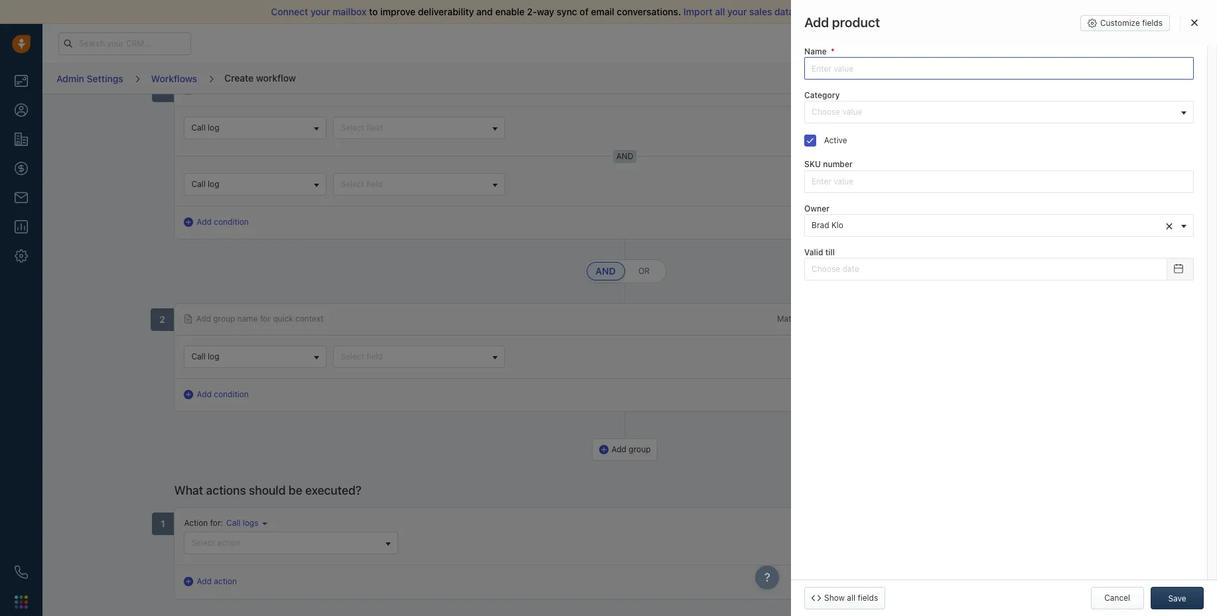 Task type: locate. For each thing, give the bounding box(es) containing it.
add product
[[805, 15, 880, 30]]

2 condition from the top
[[214, 390, 249, 400]]

2 vertical spatial select field
[[341, 352, 383, 362]]

0 vertical spatial select field
[[341, 123, 383, 133]]

3 call log button from the top
[[184, 346, 327, 368]]

workflows
[[151, 73, 197, 84]]

0 horizontal spatial fields
[[858, 593, 878, 603]]

1 vertical spatial context
[[295, 314, 324, 324]]

0 horizontal spatial save
[[1089, 73, 1107, 83]]

0 vertical spatial add group name for quick context
[[196, 85, 324, 95]]

cancel up choose value button
[[1024, 73, 1050, 83]]

action inside button
[[214, 577, 237, 587]]

name
[[805, 46, 827, 56]]

0 horizontal spatial in
[[862, 85, 868, 95]]

save button
[[1151, 587, 1204, 610]]

import all your sales data link
[[684, 6, 797, 17]]

3 select field button from the top
[[333, 346, 505, 368]]

0 vertical spatial save
[[1089, 73, 1107, 83]]

and link
[[586, 262, 625, 281], [586, 262, 625, 281]]

log for the call log button associated with 2nd "select field" button from the bottom
[[208, 179, 219, 189]]

0 vertical spatial call log button
[[184, 117, 327, 139]]

customize fields button
[[1081, 15, 1170, 31]]

in left 21 at top
[[907, 38, 913, 47]]

create workflow
[[224, 72, 296, 83]]

action down select action
[[214, 577, 237, 587]]

in left this
[[862, 85, 868, 95]]

in for 21
[[907, 38, 913, 47]]

explore plans link
[[959, 35, 1026, 51]]

choose value
[[812, 107, 862, 117]]

0 vertical spatial condition
[[214, 217, 249, 227]]

call logs button
[[223, 518, 267, 529]]

conditions
[[820, 85, 859, 95]]

1 call log from the top
[[191, 123, 219, 133]]

name for first "select field" button from the bottom
[[237, 314, 258, 324]]

0 vertical spatial action
[[217, 539, 240, 549]]

1 vertical spatial name
[[237, 314, 258, 324]]

all
[[715, 6, 725, 17], [847, 593, 856, 603]]

0 vertical spatial match
[[777, 85, 801, 95]]

select field for first "select field" button from the top of the page
[[341, 123, 383, 133]]

phone element
[[8, 560, 35, 586]]

0 vertical spatial add condition
[[197, 217, 249, 227]]

select
[[341, 123, 364, 133], [341, 179, 364, 189], [341, 352, 364, 362], [191, 539, 215, 549]]

your left mailbox
[[311, 6, 330, 17]]

2 add condition link from the top
[[184, 389, 249, 401]]

save inside button
[[1168, 594, 1187, 604]]

to right mailbox
[[369, 6, 378, 17]]

1 vertical spatial select field
[[341, 179, 383, 189]]

0 vertical spatial field
[[367, 123, 383, 133]]

select field
[[341, 123, 383, 133], [341, 179, 383, 189], [341, 352, 383, 362]]

call for 2nd "select field" button from the bottom
[[191, 179, 206, 189]]

cancel button down plans
[[1010, 67, 1063, 90]]

1 vertical spatial add condition
[[197, 390, 249, 400]]

to left start
[[876, 6, 885, 17]]

0 vertical spatial call log
[[191, 123, 219, 133]]

1 vertical spatial fields
[[858, 593, 878, 603]]

1 vertical spatial in
[[862, 85, 868, 95]]

brad
[[812, 220, 829, 230]]

2 vertical spatial call log button
[[184, 346, 327, 368]]

0 vertical spatial cancel
[[1024, 73, 1050, 83]]

2 select field from the top
[[341, 179, 383, 189]]

your
[[854, 38, 870, 47]]

save inside button
[[1089, 73, 1107, 83]]

2 vertical spatial call log
[[191, 352, 219, 362]]

action for add action
[[214, 577, 237, 587]]

1 vertical spatial select field button
[[333, 173, 505, 196]]

dialog
[[791, 0, 1217, 617]]

3 select field from the top
[[341, 352, 383, 362]]

1 vertical spatial call log button
[[184, 173, 327, 196]]

1 context from the top
[[295, 85, 324, 95]]

days
[[925, 38, 941, 47]]

1 add group name for quick context from the top
[[196, 85, 324, 95]]

1 field from the top
[[367, 123, 383, 133]]

mailbox
[[333, 6, 367, 17]]

all right show on the right of page
[[847, 593, 856, 603]]

name for first "select field" button from the top of the page
[[237, 85, 258, 95]]

3 field from the top
[[367, 352, 383, 362]]

2 vertical spatial field
[[367, 352, 383, 362]]

0 vertical spatial add condition link
[[184, 216, 249, 228]]

1 horizontal spatial cancel
[[1105, 593, 1130, 603]]

1 vertical spatial add group name for quick context
[[196, 314, 324, 324]]

1 vertical spatial field
[[367, 179, 383, 189]]

2 match from the top
[[777, 314, 803, 324]]

way
[[537, 6, 554, 17]]

1 vertical spatial condition
[[214, 390, 249, 400]]

1 name from the top
[[237, 85, 258, 95]]

1 horizontal spatial your
[[728, 6, 747, 17]]

action down : at the left
[[217, 539, 240, 549]]

1 horizontal spatial all
[[847, 593, 856, 603]]

cancel button left save button
[[1091, 587, 1144, 610]]

2 quick from the top
[[273, 314, 293, 324]]

conversations.
[[617, 6, 681, 17]]

add condition for 2nd add condition link from the top
[[197, 390, 249, 400]]

field
[[367, 123, 383, 133], [367, 179, 383, 189], [367, 352, 383, 362]]

add condition for second add condition link from the bottom of the page
[[197, 217, 249, 227]]

1 vertical spatial log
[[208, 179, 219, 189]]

call log
[[191, 123, 219, 133], [191, 179, 219, 189], [191, 352, 219, 362]]

2 vertical spatial select field button
[[333, 346, 505, 368]]

0 vertical spatial select field button
[[333, 117, 505, 139]]

your left "sales"
[[728, 6, 747, 17]]

select action button
[[184, 533, 398, 555]]

2 log from the top
[[208, 179, 219, 189]]

call log button for first "select field" button from the top of the page
[[184, 117, 327, 139]]

valid
[[805, 247, 823, 257]]

all right import
[[715, 6, 725, 17]]

to
[[369, 6, 378, 17], [876, 6, 885, 17]]

in
[[907, 38, 913, 47], [862, 85, 868, 95]]

3 log from the top
[[208, 352, 219, 362]]

1 select field from the top
[[341, 123, 383, 133]]

SKU number text field
[[805, 170, 1194, 193]]

fields
[[1142, 18, 1163, 28], [858, 593, 878, 603]]

name
[[237, 85, 258, 95], [237, 314, 258, 324]]

action inside button
[[217, 539, 240, 549]]

0 horizontal spatial to
[[369, 6, 378, 17]]

*
[[831, 46, 835, 56]]

1 horizontal spatial fields
[[1142, 18, 1163, 28]]

number
[[823, 160, 853, 170]]

fields right 'customize'
[[1142, 18, 1163, 28]]

1 horizontal spatial in
[[907, 38, 913, 47]]

1 vertical spatial action
[[214, 577, 237, 587]]

0 vertical spatial for
[[260, 85, 271, 95]]

sku
[[805, 160, 821, 170]]

1 vertical spatial all
[[847, 593, 856, 603]]

1 vertical spatial match
[[777, 314, 803, 324]]

0 horizontal spatial cancel
[[1024, 73, 1050, 83]]

all inside button
[[847, 593, 856, 603]]

add group name for quick context
[[196, 85, 324, 95], [196, 314, 324, 324]]

0 vertical spatial in
[[907, 38, 913, 47]]

cancel button
[[1010, 67, 1063, 90], [1091, 587, 1144, 610]]

customize
[[1101, 18, 1140, 28]]

add action button
[[184, 576, 250, 590]]

2 add group name for quick context from the top
[[196, 314, 324, 324]]

you
[[809, 6, 825, 17]]

in for this
[[862, 85, 868, 95]]

0 vertical spatial context
[[295, 85, 324, 95]]

1 log from the top
[[208, 123, 219, 133]]

1 vertical spatial cancel
[[1105, 593, 1130, 603]]

2 call log button from the top
[[184, 173, 327, 196]]

2 add condition from the top
[[197, 390, 249, 400]]

name *
[[805, 46, 835, 56]]

and
[[477, 6, 493, 17], [596, 266, 616, 277], [597, 266, 614, 276]]

add group name for quick context for first "select field" button from the top of the page
[[196, 85, 324, 95]]

have
[[853, 6, 874, 17]]

0 vertical spatial name
[[237, 85, 258, 95]]

1 vertical spatial add condition link
[[184, 389, 249, 401]]

0 horizontal spatial your
[[311, 6, 330, 17]]

cancel left save button
[[1105, 593, 1130, 603]]

close image
[[1191, 19, 1198, 27]]

0 vertical spatial log
[[208, 123, 219, 133]]

1 quick from the top
[[273, 85, 293, 95]]

improve
[[380, 6, 416, 17]]

1 horizontal spatial save
[[1168, 594, 1187, 604]]

1 vertical spatial cancel button
[[1091, 587, 1144, 610]]

1 vertical spatial call log
[[191, 179, 219, 189]]

1 vertical spatial save
[[1168, 594, 1187, 604]]

1 add condition from the top
[[197, 217, 249, 227]]

0 horizontal spatial cancel button
[[1010, 67, 1063, 90]]

select field button
[[333, 117, 505, 139], [333, 173, 505, 196], [333, 346, 505, 368]]

2 vertical spatial log
[[208, 352, 219, 362]]

quick
[[273, 85, 293, 95], [273, 314, 293, 324]]

action
[[217, 539, 240, 549], [214, 577, 237, 587]]

match
[[777, 85, 801, 95], [777, 314, 803, 324]]

save
[[1089, 73, 1107, 83], [1168, 594, 1187, 604]]

Choose date text field
[[805, 258, 1168, 281]]

fields right show on the right of page
[[858, 593, 878, 603]]

1 vertical spatial quick
[[273, 314, 293, 324]]

ends
[[888, 38, 905, 47]]

add condition link
[[184, 216, 249, 228], [184, 389, 249, 401]]

call for first "select field" button from the bottom
[[191, 352, 206, 362]]

1 vertical spatial for
[[260, 314, 271, 324]]

0 horizontal spatial all
[[715, 6, 725, 17]]

2 context from the top
[[295, 314, 324, 324]]

1 add condition link from the top
[[184, 216, 249, 228]]

add
[[196, 85, 211, 95], [197, 217, 212, 227], [196, 314, 211, 324], [197, 390, 212, 400], [612, 445, 627, 455], [197, 577, 212, 587]]

2 name from the top
[[237, 314, 258, 324]]

1 call log button from the top
[[184, 117, 327, 139]]

call log button
[[184, 117, 327, 139], [184, 173, 327, 196], [184, 346, 327, 368]]

start
[[888, 6, 908, 17]]

0 vertical spatial quick
[[273, 85, 293, 95]]

1 horizontal spatial to
[[876, 6, 885, 17]]

1 match from the top
[[777, 85, 801, 95]]

select inside button
[[191, 539, 215, 549]]



Task type: vqa. For each thing, say whether or not it's contained in the screenshot.
and
yes



Task type: describe. For each thing, give the bounding box(es) containing it.
brad klo
[[812, 220, 844, 230]]

admin settings
[[56, 73, 123, 84]]

2 vertical spatial for
[[210, 519, 221, 529]]

call logs
[[226, 519, 258, 529]]

group inside button
[[629, 445, 651, 455]]

data
[[775, 6, 794, 17]]

Enter value text field
[[805, 57, 1194, 80]]

what actions should be executed?
[[174, 484, 362, 498]]

save for save
[[1168, 594, 1187, 604]]

choose
[[812, 107, 840, 117]]

0 vertical spatial fields
[[1142, 18, 1163, 28]]

product
[[832, 15, 880, 30]]

log for first "select field" button from the top of the page the call log button
[[208, 123, 219, 133]]

quick for first "select field" button from the bottom
[[273, 314, 293, 324]]

workflow
[[256, 72, 296, 83]]

2 field from the top
[[367, 179, 383, 189]]

email
[[591, 6, 614, 17]]

your trial ends in 21 days
[[854, 38, 941, 47]]

action for select action
[[217, 539, 240, 549]]

of
[[580, 6, 589, 17]]

2 select field button from the top
[[333, 173, 505, 196]]

dialog containing add product
[[791, 0, 1217, 617]]

as
[[1109, 73, 1118, 83]]

email image
[[1086, 38, 1095, 49]]

1 select field button from the top
[[333, 117, 505, 139]]

0 vertical spatial all
[[715, 6, 725, 17]]

call for first "select field" button from the top of the page
[[191, 123, 206, 133]]

or link
[[625, 262, 663, 281]]

:
[[221, 519, 223, 529]]

save for save as draft
[[1089, 73, 1107, 83]]

cancel for rightmost cancel button
[[1105, 593, 1130, 603]]

save as draft button
[[1069, 67, 1145, 90]]

connect
[[271, 6, 308, 17]]

deliverability
[[418, 6, 474, 17]]

from
[[911, 6, 931, 17]]

enable
[[495, 6, 525, 17]]

or
[[638, 266, 650, 276]]

add group name for quick context for first "select field" button from the bottom
[[196, 314, 324, 324]]

so
[[797, 6, 807, 17]]

quick for first "select field" button from the top of the page
[[273, 85, 293, 95]]

add action
[[197, 577, 237, 587]]

select action
[[191, 539, 240, 549]]

customize fields
[[1101, 18, 1163, 28]]

what
[[174, 484, 203, 498]]

connect your mailbox link
[[271, 6, 369, 17]]

phone image
[[15, 566, 28, 579]]

valid till
[[805, 247, 835, 257]]

plans
[[998, 38, 1018, 48]]

trial
[[872, 38, 886, 47]]

sku number
[[805, 160, 853, 170]]

1 to from the left
[[369, 6, 378, 17]]

match for match
[[777, 314, 803, 324]]

show all fields
[[824, 593, 878, 603]]

sync
[[557, 6, 577, 17]]

create
[[224, 72, 254, 83]]

value
[[843, 107, 862, 117]]

select field for 2nd "select field" button from the bottom
[[341, 179, 383, 189]]

3 call log from the top
[[191, 352, 219, 362]]

owner
[[805, 203, 830, 213]]

1 horizontal spatial cancel button
[[1091, 587, 1144, 610]]

klo
[[832, 220, 844, 230]]

match for match all conditions in this group
[[777, 85, 801, 95]]

cancel for the topmost cancel button
[[1024, 73, 1050, 83]]

add group
[[612, 445, 651, 455]]

till
[[826, 247, 835, 257]]

enable button
[[1151, 67, 1204, 90]]

action
[[184, 519, 208, 529]]

scratch.
[[934, 6, 969, 17]]

explore plans
[[967, 38, 1018, 48]]

don't
[[828, 6, 851, 17]]

connect your mailbox to improve deliverability and enable 2-way sync of email conversations. import all your sales data so you don't have to start from scratch.
[[271, 6, 969, 17]]

select field for first "select field" button from the bottom
[[341, 352, 383, 362]]

show
[[824, 593, 845, 603]]

active
[[824, 136, 848, 146]]

Search your CRM... text field
[[58, 32, 191, 55]]

executed?
[[305, 484, 362, 498]]

log for first "select field" button from the bottom's the call log button
[[208, 352, 219, 362]]

add
[[805, 15, 829, 30]]

settings
[[87, 73, 123, 84]]

save as draft
[[1089, 73, 1138, 83]]

category
[[805, 90, 840, 100]]

action for :
[[184, 519, 223, 529]]

all
[[803, 85, 818, 95]]

call inside "button"
[[226, 519, 241, 529]]

call log button for first "select field" button from the bottom
[[184, 346, 327, 368]]

draft
[[1120, 73, 1138, 83]]

explore
[[967, 38, 995, 48]]

2 your from the left
[[728, 6, 747, 17]]

2 call log from the top
[[191, 179, 219, 189]]

match all conditions in this group
[[777, 85, 909, 95]]

actions
[[206, 484, 246, 498]]

21
[[915, 38, 923, 47]]

2-
[[527, 6, 537, 17]]

1 condition from the top
[[214, 217, 249, 227]]

0 vertical spatial cancel button
[[1010, 67, 1063, 90]]

workflows link
[[150, 68, 198, 89]]

freshworks switcher image
[[15, 596, 28, 609]]

should
[[249, 484, 286, 498]]

logs
[[243, 519, 258, 529]]

2 to from the left
[[876, 6, 885, 17]]

admin
[[56, 73, 84, 84]]

admin settings link
[[56, 68, 124, 89]]

show all fields button
[[805, 587, 886, 610]]

choose value button
[[805, 101, 1194, 124]]

call log button for 2nd "select field" button from the bottom
[[184, 173, 327, 196]]

add action link
[[184, 576, 237, 588]]

enable
[[1165, 73, 1190, 83]]

1 your from the left
[[311, 6, 330, 17]]

this
[[871, 85, 884, 95]]

be
[[289, 484, 302, 498]]

import
[[684, 6, 713, 17]]

add group button
[[592, 439, 658, 462]]

×
[[1166, 217, 1174, 233]]



